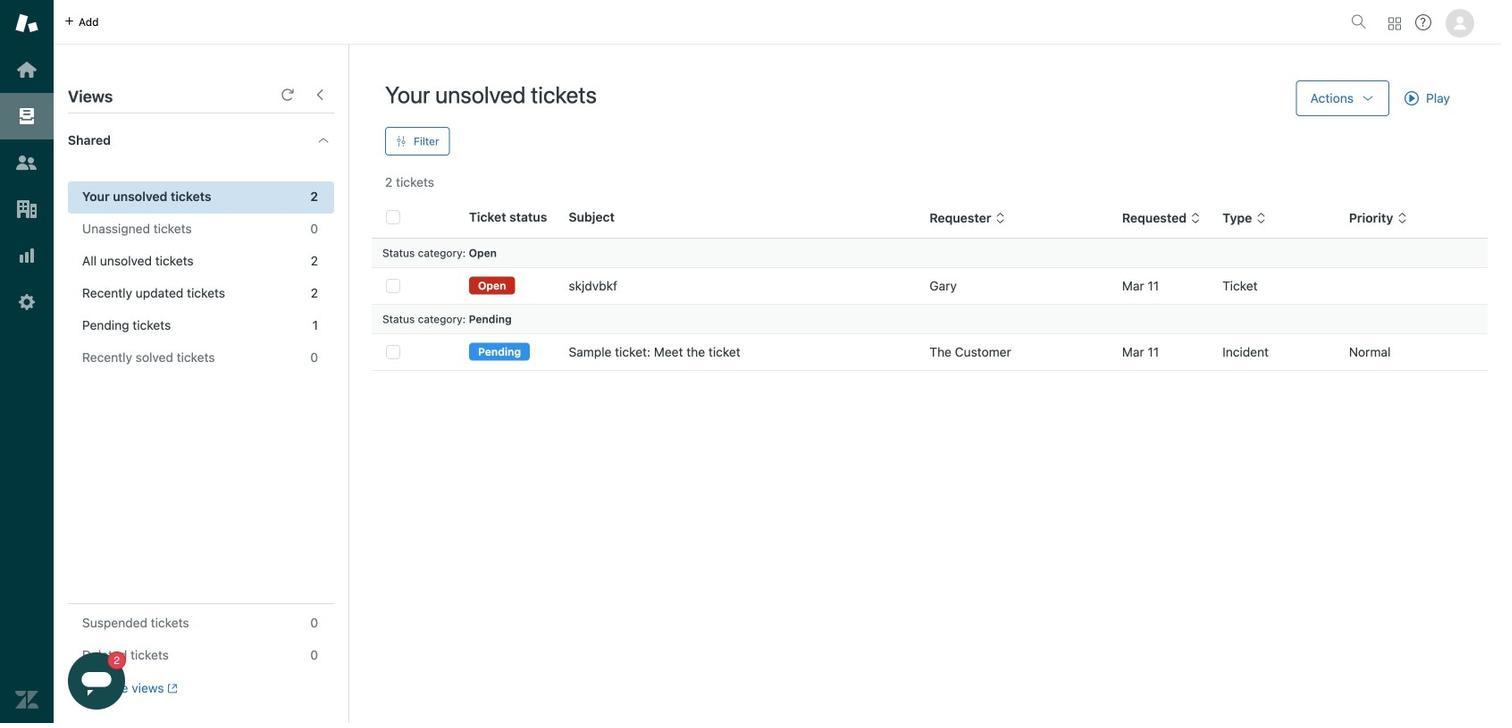 Task type: describe. For each thing, give the bounding box(es) containing it.
admin image
[[15, 291, 38, 314]]

1 row from the top
[[372, 268, 1488, 304]]

get started image
[[15, 58, 38, 81]]

zendesk products image
[[1389, 17, 1402, 30]]

opens in a new tab image
[[164, 683, 178, 694]]



Task type: vqa. For each thing, say whether or not it's contained in the screenshot.
Draft mode image
no



Task type: locate. For each thing, give the bounding box(es) containing it.
zendesk support image
[[15, 12, 38, 35]]

views image
[[15, 105, 38, 128]]

heading
[[54, 114, 349, 167]]

2 row from the top
[[372, 334, 1488, 371]]

reporting image
[[15, 244, 38, 267]]

0 vertical spatial row
[[372, 268, 1488, 304]]

hide panel views image
[[313, 88, 327, 102]]

customers image
[[15, 151, 38, 174]]

refresh views pane image
[[281, 88, 295, 102]]

main element
[[0, 0, 54, 723]]

organizations image
[[15, 198, 38, 221]]

1 vertical spatial row
[[372, 334, 1488, 371]]

zendesk image
[[15, 688, 38, 712]]

row
[[372, 268, 1488, 304], [372, 334, 1488, 371]]

get help image
[[1416, 14, 1432, 30]]



